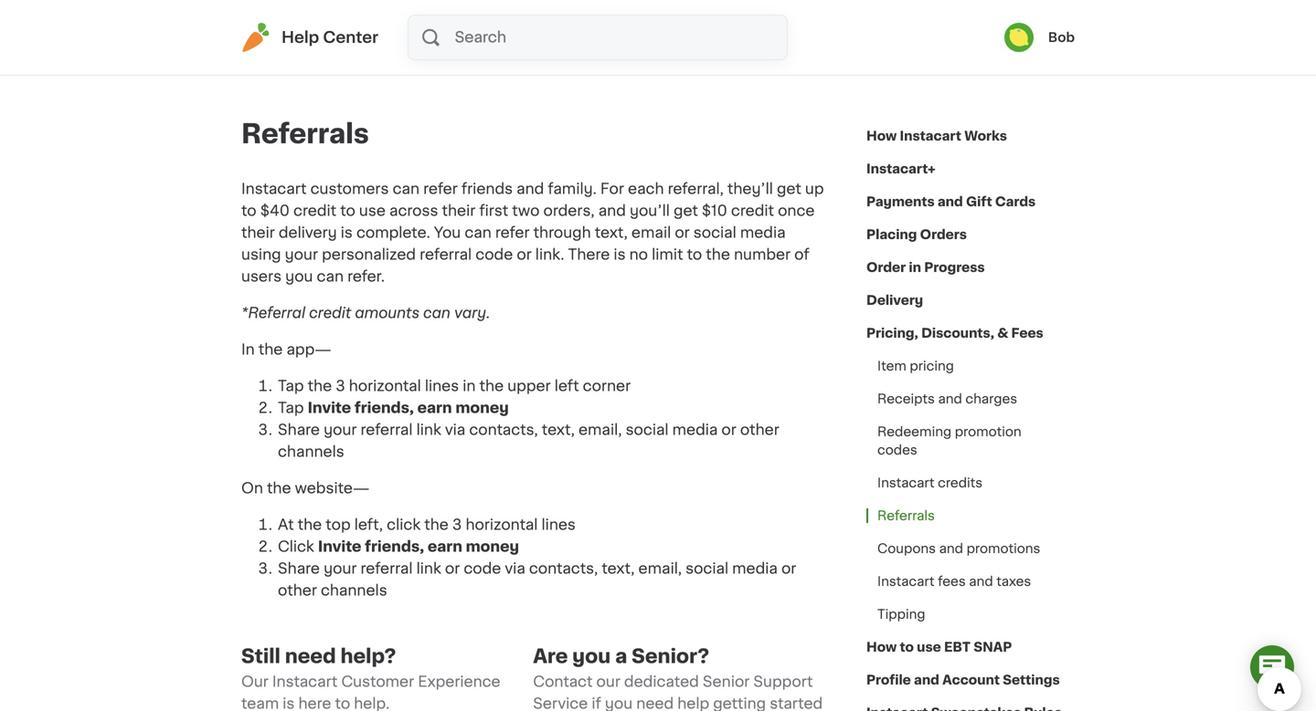 Task type: locate. For each thing, give the bounding box(es) containing it.
0 vertical spatial in
[[909, 261, 921, 274]]

can down 'first'
[[465, 226, 491, 240]]

your down top
[[324, 562, 357, 577]]

your up 'website—'
[[324, 423, 357, 438]]

instacart inside still need help? our instacart customer experience team is here to help.
[[272, 675, 338, 690]]

payments and gift cards
[[866, 196, 1036, 208]]

their up you
[[442, 204, 476, 218]]

invite down top
[[318, 540, 361, 555]]

0 vertical spatial code
[[475, 248, 513, 262]]

0 vertical spatial your
[[285, 248, 318, 262]]

how instacart works
[[866, 130, 1007, 143]]

3
[[336, 379, 345, 394], [452, 518, 462, 533]]

invite
[[308, 401, 351, 416], [318, 540, 361, 555]]

invite down app—
[[308, 401, 351, 416]]

referral inside instacart customers can refer friends and family. for each referral, they'll get up to $40 credit to use across their first two orders, and you'll get $10 credit once their delivery is complete. you can refer through text, email or social media using your personalized referral code or link. there is no limit to the number of users you can refer.
[[420, 248, 472, 262]]

0 vertical spatial tap
[[278, 379, 304, 394]]

referrals up customers
[[241, 121, 369, 147]]

your
[[285, 248, 318, 262], [324, 423, 357, 438], [324, 562, 357, 577]]

email
[[631, 226, 671, 240]]

works
[[964, 130, 1007, 143]]

support
[[753, 675, 813, 690]]

the down $10
[[706, 248, 730, 262]]

instacart fees and taxes
[[877, 576, 1031, 589]]

link
[[416, 423, 441, 438], [416, 562, 441, 577]]

0 vertical spatial share
[[278, 423, 320, 438]]

number
[[734, 248, 791, 262]]

1 vertical spatial referral
[[361, 423, 413, 438]]

instacart up here
[[272, 675, 338, 690]]

0 horizontal spatial in
[[463, 379, 476, 394]]

need down the "dedicated"
[[636, 697, 674, 712]]

0 vertical spatial their
[[442, 204, 476, 218]]

1 link from the top
[[416, 423, 441, 438]]

0 vertical spatial media
[[740, 226, 786, 240]]

1 vertical spatial via
[[505, 562, 525, 577]]

progress
[[924, 261, 985, 274]]

click
[[278, 540, 314, 555]]

0 horizontal spatial need
[[285, 648, 336, 667]]

2 how from the top
[[866, 642, 897, 654]]

1 how from the top
[[866, 130, 897, 143]]

channels up 'help?'
[[321, 584, 387, 599]]

1 vertical spatial text,
[[542, 423, 575, 438]]

2 vertical spatial your
[[324, 562, 357, 577]]

senior
[[703, 675, 750, 690]]

the right on
[[267, 482, 291, 496]]

tipping
[[877, 609, 925, 621]]

get down referral,
[[674, 204, 698, 218]]

how up "profile"
[[866, 642, 897, 654]]

instacart+
[[866, 163, 936, 175]]

0 vertical spatial friends,
[[354, 401, 414, 416]]

credit down they'll
[[731, 204, 774, 218]]

our
[[596, 675, 620, 690]]

referrals up coupons
[[877, 510, 935, 523]]

1 vertical spatial horizontal
[[466, 518, 538, 533]]

0 vertical spatial money
[[455, 401, 509, 416]]

is left here
[[283, 697, 295, 712]]

media inside instacart customers can refer friends and family. for each referral, they'll get up to $40 credit to use across their first two orders, and you'll get $10 credit once their delivery is complete. you can refer through text, email or social media using your personalized referral code or link. there is no limit to the number of users you can refer.
[[740, 226, 786, 240]]

1 vertical spatial email,
[[638, 562, 682, 577]]

0 vertical spatial 3
[[336, 379, 345, 394]]

how for how instacart works
[[866, 130, 897, 143]]

0 horizontal spatial lines
[[425, 379, 459, 394]]

refer down two
[[495, 226, 530, 240]]

1 horizontal spatial lines
[[542, 518, 576, 533]]

via inside at the top left, click the 3 horizontal lines click invite friends, earn money share your referral link or code via contacts, text, email, social media or other channels
[[505, 562, 525, 577]]

limit
[[652, 248, 683, 262]]

can left refer.
[[317, 270, 344, 284]]

1 vertical spatial other
[[278, 584, 317, 599]]

0 vertical spatial invite
[[308, 401, 351, 416]]

0 horizontal spatial 3
[[336, 379, 345, 394]]

0 horizontal spatial via
[[445, 423, 465, 438]]

1 vertical spatial contacts,
[[529, 562, 598, 577]]

ebt
[[944, 642, 971, 654]]

0 horizontal spatial horizontal
[[349, 379, 421, 394]]

refer.
[[347, 270, 385, 284]]

referral down 'click'
[[361, 562, 413, 577]]

amounts
[[355, 306, 419, 321]]

1 horizontal spatial get
[[777, 182, 801, 196]]

help
[[677, 697, 709, 712]]

0 vertical spatial referral
[[420, 248, 472, 262]]

1 horizontal spatial use
[[917, 642, 941, 654]]

referral down you
[[420, 248, 472, 262]]

is up "personalized"
[[341, 226, 353, 240]]

text, up there
[[595, 226, 628, 240]]

email, up senior?
[[638, 562, 682, 577]]

contacts, inside at the top left, click the 3 horizontal lines click invite friends, earn money share your referral link or code via contacts, text, email, social media or other channels
[[529, 562, 598, 577]]

lines
[[425, 379, 459, 394], [542, 518, 576, 533]]

0 vertical spatial other
[[740, 423, 779, 438]]

two
[[512, 204, 540, 218]]

2 link from the top
[[416, 562, 441, 577]]

1 vertical spatial is
[[614, 248, 626, 262]]

pricing, discounts, & fees link
[[866, 317, 1043, 350]]

1 horizontal spatial their
[[442, 204, 476, 218]]

0 vertical spatial horizontal
[[349, 379, 421, 394]]

share inside at the top left, click the 3 horizontal lines click invite friends, earn money share your referral link or code via contacts, text, email, social media or other channels
[[278, 562, 320, 577]]

how
[[866, 130, 897, 143], [866, 642, 897, 654]]

orders,
[[543, 204, 595, 218]]

2 vertical spatial is
[[283, 697, 295, 712]]

0 vertical spatial is
[[341, 226, 353, 240]]

friends, inside tap the 3 horizontal lines in the upper left corner tap invite friends, earn money share your referral link via contacts, text, email, social media or other channels
[[354, 401, 414, 416]]

1 horizontal spatial horizontal
[[466, 518, 538, 533]]

email, down corner on the left bottom of the page
[[578, 423, 622, 438]]

0 vertical spatial social
[[693, 226, 736, 240]]

1 vertical spatial invite
[[318, 540, 361, 555]]

0 vertical spatial refer
[[423, 182, 458, 196]]

1 horizontal spatial referrals
[[877, 510, 935, 523]]

instacart down coupons
[[877, 576, 935, 589]]

2 vertical spatial media
[[732, 562, 778, 577]]

instacart for instacart fees and taxes
[[877, 576, 935, 589]]

or
[[675, 226, 690, 240], [517, 248, 532, 262], [721, 423, 736, 438], [445, 562, 460, 577], [781, 562, 796, 577]]

in right order
[[909, 261, 921, 274]]

1 vertical spatial media
[[672, 423, 718, 438]]

how up instacart+
[[866, 130, 897, 143]]

2 vertical spatial referral
[[361, 562, 413, 577]]

instacart inside instacart customers can refer friends and family. for each referral, they'll get up to $40 credit to use across their first two orders, and you'll get $10 credit once their delivery is complete. you can refer through text, email or social media using your personalized referral code or link. there is no limit to the number of users you can refer.
[[241, 182, 307, 196]]

1 horizontal spatial need
[[636, 697, 674, 712]]

money inside at the top left, click the 3 horizontal lines click invite friends, earn money share your referral link or code via contacts, text, email, social media or other channels
[[466, 540, 519, 555]]

0 vertical spatial you
[[285, 270, 313, 284]]

0 vertical spatial how
[[866, 130, 897, 143]]

1 vertical spatial channels
[[321, 584, 387, 599]]

friends,
[[354, 401, 414, 416], [365, 540, 424, 555]]

1 share from the top
[[278, 423, 320, 438]]

can up across
[[393, 182, 420, 196]]

contacts, up "are"
[[529, 562, 598, 577]]

horizontal
[[349, 379, 421, 394], [466, 518, 538, 533]]

0 vertical spatial earn
[[417, 401, 452, 416]]

placing
[[866, 228, 917, 241]]

channels up on the website—
[[278, 445, 344, 460]]

earn inside at the top left, click the 3 horizontal lines click invite friends, earn money share your referral link or code via contacts, text, email, social media or other channels
[[428, 540, 462, 555]]

share up on the website—
[[278, 423, 320, 438]]

can
[[393, 182, 420, 196], [465, 226, 491, 240], [317, 270, 344, 284], [423, 306, 450, 321]]

each
[[628, 182, 664, 196]]

1 vertical spatial code
[[464, 562, 501, 577]]

2 tap from the top
[[278, 401, 304, 416]]

1 vertical spatial link
[[416, 562, 441, 577]]

1 vertical spatial your
[[324, 423, 357, 438]]

left,
[[354, 518, 383, 533]]

social inside at the top left, click the 3 horizontal lines click invite friends, earn money share your referral link or code via contacts, text, email, social media or other channels
[[686, 562, 728, 577]]

other inside tap the 3 horizontal lines in the upper left corner tap invite friends, earn money share your referral link via contacts, text, email, social media or other channels
[[740, 423, 779, 438]]

text, up a
[[602, 562, 635, 577]]

1 horizontal spatial 3
[[452, 518, 462, 533]]

user avatar image
[[1004, 23, 1034, 52]]

need
[[285, 648, 336, 667], [636, 697, 674, 712]]

1 vertical spatial earn
[[428, 540, 462, 555]]

help.
[[354, 697, 390, 712]]

1 horizontal spatial other
[[740, 423, 779, 438]]

the right 'click'
[[424, 518, 449, 533]]

text, inside tap the 3 horizontal lines in the upper left corner tap invite friends, earn money share your referral link via contacts, text, email, social media or other channels
[[542, 423, 575, 438]]

1 vertical spatial 3
[[452, 518, 462, 533]]

your down delivery
[[285, 248, 318, 262]]

referral up 'website—'
[[361, 423, 413, 438]]

their
[[442, 204, 476, 218], [241, 226, 275, 240]]

referral inside tap the 3 horizontal lines in the upper left corner tap invite friends, earn money share your referral link via contacts, text, email, social media or other channels
[[361, 423, 413, 438]]

tap
[[278, 379, 304, 394], [278, 401, 304, 416]]

help?
[[340, 648, 396, 667]]

instacart
[[900, 130, 961, 143], [241, 182, 307, 196], [877, 477, 935, 490], [877, 576, 935, 589], [272, 675, 338, 690]]

0 vertical spatial via
[[445, 423, 465, 438]]

0 horizontal spatial email,
[[578, 423, 622, 438]]

help center link
[[241, 23, 378, 52]]

0 horizontal spatial is
[[283, 697, 295, 712]]

of
[[794, 248, 810, 262]]

3 right 'click'
[[452, 518, 462, 533]]

how for how to use ebt snap
[[866, 642, 897, 654]]

to inside how to use ebt snap link
[[900, 642, 914, 654]]

and right the fees
[[969, 576, 993, 589]]

0 vertical spatial text,
[[595, 226, 628, 240]]

instacart fees and taxes link
[[866, 566, 1042, 599]]

to down tipping
[[900, 642, 914, 654]]

instacart up referrals link
[[877, 477, 935, 490]]

in inside tap the 3 horizontal lines in the upper left corner tap invite friends, earn money share your referral link via contacts, text, email, social media or other channels
[[463, 379, 476, 394]]

instacart up $40
[[241, 182, 307, 196]]

help
[[281, 30, 319, 45]]

1 vertical spatial referrals
[[877, 510, 935, 523]]

code inside at the top left, click the 3 horizontal lines click invite friends, earn money share your referral link or code via contacts, text, email, social media or other channels
[[464, 562, 501, 577]]

1 vertical spatial lines
[[542, 518, 576, 533]]

1 vertical spatial friends,
[[365, 540, 424, 555]]

using
[[241, 248, 281, 262]]

in left upper
[[463, 379, 476, 394]]

lines inside tap the 3 horizontal lines in the upper left corner tap invite friends, earn money share your referral link via contacts, text, email, social media or other channels
[[425, 379, 459, 394]]

2 share from the top
[[278, 562, 320, 577]]

0 horizontal spatial use
[[359, 204, 386, 218]]

1 vertical spatial money
[[466, 540, 519, 555]]

order in progress link
[[866, 251, 985, 284]]

1 vertical spatial need
[[636, 697, 674, 712]]

senior?
[[632, 648, 709, 667]]

to inside still need help? our instacart customer experience team is here to help.
[[335, 697, 350, 712]]

2 vertical spatial social
[[686, 562, 728, 577]]

pricing
[[910, 360, 954, 373]]

via
[[445, 423, 465, 438], [505, 562, 525, 577]]

get
[[777, 182, 801, 196], [674, 204, 698, 218]]

0 vertical spatial email,
[[578, 423, 622, 438]]

1 vertical spatial social
[[626, 423, 669, 438]]

link.
[[535, 248, 564, 262]]

1 vertical spatial how
[[866, 642, 897, 654]]

via inside tap the 3 horizontal lines in the upper left corner tap invite friends, earn money share your referral link via contacts, text, email, social media or other channels
[[445, 423, 465, 438]]

0 horizontal spatial other
[[278, 584, 317, 599]]

refer up across
[[423, 182, 458, 196]]

pricing, discounts, & fees
[[866, 327, 1043, 340]]

you right if
[[605, 697, 633, 712]]

other inside at the top left, click the 3 horizontal lines click invite friends, earn money share your referral link or code via contacts, text, email, social media or other channels
[[278, 584, 317, 599]]

share down 'click'
[[278, 562, 320, 577]]

team
[[241, 697, 279, 712]]

profile and account settings link
[[866, 664, 1060, 697]]

1 vertical spatial tap
[[278, 401, 304, 416]]

link inside at the top left, click the 3 horizontal lines click invite friends, earn money share your referral link or code via contacts, text, email, social media or other channels
[[416, 562, 441, 577]]

1 vertical spatial refer
[[495, 226, 530, 240]]

0 vertical spatial need
[[285, 648, 336, 667]]

0 vertical spatial lines
[[425, 379, 459, 394]]

you inside instacart customers can refer friends and family. for each referral, they'll get up to $40 credit to use across their first two orders, and you'll get $10 credit once their delivery is complete. you can refer through text, email or social media using your personalized referral code or link. there is no limit to the number of users you can refer.
[[285, 270, 313, 284]]

share inside tap the 3 horizontal lines in the upper left corner tap invite friends, earn money share your referral link via contacts, text, email, social media or other channels
[[278, 423, 320, 438]]

use inside instacart customers can refer friends and family. for each referral, they'll get up to $40 credit to use across their first two orders, and you'll get $10 credit once their delivery is complete. you can refer through text, email or social media using your personalized referral code or link. there is no limit to the number of users you can refer.
[[359, 204, 386, 218]]

text, down left
[[542, 423, 575, 438]]

1 horizontal spatial email,
[[638, 562, 682, 577]]

earn inside tap the 3 horizontal lines in the upper left corner tap invite friends, earn money share your referral link via contacts, text, email, social media or other channels
[[417, 401, 452, 416]]

need up here
[[285, 648, 336, 667]]

media inside at the top left, click the 3 horizontal lines click invite friends, earn money share your referral link or code via contacts, text, email, social media or other channels
[[732, 562, 778, 577]]

earn
[[417, 401, 452, 416], [428, 540, 462, 555]]

you left a
[[572, 648, 611, 667]]

use up complete.
[[359, 204, 386, 218]]

referral inside at the top left, click the 3 horizontal lines click invite friends, earn money share your referral link or code via contacts, text, email, social media or other channels
[[361, 562, 413, 577]]

instacart for instacart customers can refer friends and family. for each referral, they'll get up to $40 credit to use across their first two orders, and you'll get $10 credit once their delivery is complete. you can refer through text, email or social media using your personalized referral code or link. there is no limit to the number of users you can refer.
[[241, 182, 307, 196]]

is left no
[[614, 248, 626, 262]]

0 vertical spatial link
[[416, 423, 441, 438]]

how to use ebt snap link
[[866, 632, 1012, 664]]

to down customers
[[340, 204, 355, 218]]

instacart credits link
[[866, 467, 994, 500]]

2 vertical spatial text,
[[602, 562, 635, 577]]

0 horizontal spatial their
[[241, 226, 275, 240]]

need inside still need help? our instacart customer experience team is here to help.
[[285, 648, 336, 667]]

use left ebt
[[917, 642, 941, 654]]

horizontal inside at the top left, click the 3 horizontal lines click invite friends, earn money share your referral link or code via contacts, text, email, social media or other channels
[[466, 518, 538, 533]]

are you a senior? contact our dedicated senior support service if you need help getting starte
[[533, 648, 823, 712]]

$40
[[260, 204, 290, 218]]

through
[[533, 226, 591, 240]]

payments
[[866, 196, 935, 208]]

to right here
[[335, 697, 350, 712]]

1 vertical spatial you
[[572, 648, 611, 667]]

1 horizontal spatial via
[[505, 562, 525, 577]]

you right the users
[[285, 270, 313, 284]]

the down app—
[[308, 379, 332, 394]]

0 vertical spatial use
[[359, 204, 386, 218]]

your inside instacart customers can refer friends and family. for each referral, they'll get up to $40 credit to use across their first two orders, and you'll get $10 credit once their delivery is complete. you can refer through text, email or social media using your personalized referral code or link. there is no limit to the number of users you can refer.
[[285, 248, 318, 262]]

friends, inside at the top left, click the 3 horizontal lines click invite friends, earn money share your referral link or code via contacts, text, email, social media or other channels
[[365, 540, 424, 555]]

1 vertical spatial in
[[463, 379, 476, 394]]

instacart for instacart credits
[[877, 477, 935, 490]]

friends
[[461, 182, 513, 196]]

0 vertical spatial contacts,
[[469, 423, 538, 438]]

the right the "in"
[[258, 343, 283, 357]]

once
[[778, 204, 815, 218]]

0 horizontal spatial refer
[[423, 182, 458, 196]]

1 vertical spatial share
[[278, 562, 320, 577]]

their up using
[[241, 226, 275, 240]]

text,
[[595, 226, 628, 240], [542, 423, 575, 438], [602, 562, 635, 577]]

your inside tap the 3 horizontal lines in the upper left corner tap invite friends, earn money share your referral link via contacts, text, email, social media or other channels
[[324, 423, 357, 438]]

contacts, down upper
[[469, 423, 538, 438]]

family.
[[548, 182, 597, 196]]

0 vertical spatial channels
[[278, 445, 344, 460]]

money inside tap the 3 horizontal lines in the upper left corner tap invite friends, earn money share your referral link via contacts, text, email, social media or other channels
[[455, 401, 509, 416]]

referrals
[[241, 121, 369, 147], [877, 510, 935, 523]]

credit
[[293, 204, 336, 218], [731, 204, 774, 218], [309, 306, 351, 321]]

bob link
[[1004, 23, 1075, 52]]

3 down *referral credit amounts can vary.
[[336, 379, 345, 394]]

0 horizontal spatial referrals
[[241, 121, 369, 147]]

get up once
[[777, 182, 801, 196]]

1 vertical spatial get
[[674, 204, 698, 218]]

experience
[[418, 675, 500, 690]]



Task type: describe. For each thing, give the bounding box(es) containing it.
customers
[[310, 182, 389, 196]]

vary.
[[454, 306, 490, 321]]

instacart credits
[[877, 477, 983, 490]]

upper
[[507, 379, 551, 394]]

settings
[[1003, 674, 1060, 687]]

website—
[[295, 482, 370, 496]]

1 vertical spatial use
[[917, 642, 941, 654]]

personalized
[[322, 248, 416, 262]]

at the top left, click the 3 horizontal lines click invite friends, earn money share your referral link or code via contacts, text, email, social media or other channels
[[278, 518, 796, 599]]

and up two
[[517, 182, 544, 196]]

contact
[[533, 675, 593, 690]]

if
[[592, 697, 601, 712]]

0 vertical spatial referrals
[[241, 121, 369, 147]]

service
[[533, 697, 588, 712]]

credit up app—
[[309, 306, 351, 321]]

dedicated
[[624, 675, 699, 690]]

&
[[997, 327, 1008, 340]]

instacart+ link
[[866, 153, 936, 186]]

up
[[805, 182, 824, 196]]

$10
[[702, 204, 727, 218]]

to right limit
[[687, 248, 702, 262]]

fees
[[938, 576, 966, 589]]

bob
[[1048, 31, 1075, 44]]

coupons and promotions link
[[866, 533, 1051, 566]]

redeeming promotion codes
[[877, 426, 1021, 457]]

item
[[877, 360, 906, 373]]

3 inside at the top left, click the 3 horizontal lines click invite friends, earn money share your referral link or code via contacts, text, email, social media or other channels
[[452, 518, 462, 533]]

orders
[[920, 228, 967, 241]]

1 vertical spatial their
[[241, 226, 275, 240]]

on the website—
[[241, 482, 370, 496]]

here
[[298, 697, 331, 712]]

gift
[[966, 196, 992, 208]]

or inside tap the 3 horizontal lines in the upper left corner tap invite friends, earn money share your referral link via contacts, text, email, social media or other channels
[[721, 423, 736, 438]]

item pricing link
[[866, 350, 965, 383]]

and left gift
[[938, 196, 963, 208]]

text, inside at the top left, click the 3 horizontal lines click invite friends, earn money share your referral link or code via contacts, text, email, social media or other channels
[[602, 562, 635, 577]]

link inside tap the 3 horizontal lines in the upper left corner tap invite friends, earn money share your referral link via contacts, text, email, social media or other channels
[[416, 423, 441, 438]]

corner
[[583, 379, 631, 394]]

customer
[[341, 675, 414, 690]]

how instacart works link
[[866, 120, 1007, 153]]

delivery
[[279, 226, 337, 240]]

delivery
[[866, 294, 923, 307]]

taxes
[[996, 576, 1031, 589]]

profile
[[866, 674, 911, 687]]

you'll
[[630, 204, 670, 218]]

need inside are you a senior? contact our dedicated senior support service if you need help getting starte
[[636, 697, 674, 712]]

payments and gift cards link
[[866, 186, 1036, 218]]

you
[[434, 226, 461, 240]]

for
[[600, 182, 624, 196]]

1 horizontal spatial in
[[909, 261, 921, 274]]

profile and account settings
[[866, 674, 1060, 687]]

referrals link
[[866, 500, 946, 533]]

channels inside tap the 3 horizontal lines in the upper left corner tap invite friends, earn money share your referral link via contacts, text, email, social media or other channels
[[278, 445, 344, 460]]

1 horizontal spatial is
[[341, 226, 353, 240]]

channels inside at the top left, click the 3 horizontal lines click invite friends, earn money share your referral link or code via contacts, text, email, social media or other channels
[[321, 584, 387, 599]]

top
[[326, 518, 351, 533]]

the inside instacart customers can refer friends and family. for each referral, they'll get up to $40 credit to use across their first two orders, and you'll get $10 credit once their delivery is complete. you can refer through text, email or social media using your personalized referral code or link. there is no limit to the number of users you can refer.
[[706, 248, 730, 262]]

cards
[[995, 196, 1036, 208]]

2 horizontal spatial is
[[614, 248, 626, 262]]

coupons and promotions
[[877, 543, 1040, 556]]

receipts and charges link
[[866, 383, 1028, 416]]

item pricing
[[877, 360, 954, 373]]

delivery link
[[866, 284, 923, 317]]

social inside instacart customers can refer friends and family. for each referral, they'll get up to $40 credit to use across their first two orders, and you'll get $10 credit once their delivery is complete. you can refer through text, email or social media using your personalized referral code or link. there is no limit to the number of users you can refer.
[[693, 226, 736, 240]]

in
[[241, 343, 255, 357]]

and up the fees
[[939, 543, 963, 556]]

lines inside at the top left, click the 3 horizontal lines click invite friends, earn money share your referral link or code via contacts, text, email, social media or other channels
[[542, 518, 576, 533]]

instacart customers can refer friends and family. for each referral, they'll get up to $40 credit to use across their first two orders, and you'll get $10 credit once their delivery is complete. you can refer through text, email or social media using your personalized referral code or link. there is no limit to the number of users you can refer.
[[241, 182, 824, 284]]

3 inside tap the 3 horizontal lines in the upper left corner tap invite friends, earn money share your referral link via contacts, text, email, social media or other channels
[[336, 379, 345, 394]]

tipping link
[[866, 599, 936, 632]]

and down pricing
[[938, 393, 962, 406]]

help center
[[281, 30, 378, 45]]

our
[[241, 675, 269, 690]]

Search search field
[[453, 16, 787, 59]]

horizontal inside tap the 3 horizontal lines in the upper left corner tap invite friends, earn money share your referral link via contacts, text, email, social media or other channels
[[349, 379, 421, 394]]

credits
[[938, 477, 983, 490]]

and down for
[[598, 204, 626, 218]]

promotion
[[955, 426, 1021, 439]]

email, inside at the top left, click the 3 horizontal lines click invite friends, earn money share your referral link or code via contacts, text, email, social media or other channels
[[638, 562, 682, 577]]

how to use ebt snap
[[866, 642, 1012, 654]]

is inside still need help? our instacart customer experience team is here to help.
[[283, 697, 295, 712]]

placing orders link
[[866, 218, 967, 251]]

contacts, inside tap the 3 horizontal lines in the upper left corner tap invite friends, earn money share your referral link via contacts, text, email, social media or other channels
[[469, 423, 538, 438]]

users
[[241, 270, 282, 284]]

*referral credit amounts can vary.
[[241, 306, 490, 321]]

pricing,
[[866, 327, 918, 340]]

1 horizontal spatial refer
[[495, 226, 530, 240]]

still need help? our instacart customer experience team is here to help.
[[241, 648, 500, 712]]

receipts
[[877, 393, 935, 406]]

email, inside tap the 3 horizontal lines in the upper left corner tap invite friends, earn money share your referral link via contacts, text, email, social media or other channels
[[578, 423, 622, 438]]

a
[[615, 648, 627, 667]]

left
[[554, 379, 579, 394]]

complete.
[[356, 226, 430, 240]]

and down how to use ebt snap link
[[914, 674, 939, 687]]

center
[[323, 30, 378, 45]]

your inside at the top left, click the 3 horizontal lines click invite friends, earn money share your referral link or code via contacts, text, email, social media or other channels
[[324, 562, 357, 577]]

no
[[629, 248, 648, 262]]

instacart up instacart+
[[900, 130, 961, 143]]

text, inside instacart customers can refer friends and family. for each referral, they'll get up to $40 credit to use across their first two orders, and you'll get $10 credit once their delivery is complete. you can refer through text, email or social media using your personalized referral code or link. there is no limit to the number of users you can refer.
[[595, 226, 628, 240]]

promotions
[[967, 543, 1040, 556]]

the left upper
[[479, 379, 504, 394]]

order in progress
[[866, 261, 985, 274]]

credit up delivery
[[293, 204, 336, 218]]

code inside instacart customers can refer friends and family. for each referral, they'll get up to $40 credit to use across their first two orders, and you'll get $10 credit once their delivery is complete. you can refer through text, email or social media using your personalized referral code or link. there is no limit to the number of users you can refer.
[[475, 248, 513, 262]]

instacart image
[[241, 23, 271, 52]]

0 horizontal spatial get
[[674, 204, 698, 218]]

invite inside at the top left, click the 3 horizontal lines click invite friends, earn money share your referral link or code via contacts, text, email, social media or other channels
[[318, 540, 361, 555]]

they'll
[[727, 182, 773, 196]]

at
[[278, 518, 294, 533]]

receipts and charges
[[877, 393, 1017, 406]]

1 tap from the top
[[278, 379, 304, 394]]

charges
[[965, 393, 1017, 406]]

on
[[241, 482, 263, 496]]

account
[[942, 674, 1000, 687]]

can left vary.
[[423, 306, 450, 321]]

referral,
[[668, 182, 724, 196]]

invite inside tap the 3 horizontal lines in the upper left corner tap invite friends, earn money share your referral link via contacts, text, email, social media or other channels
[[308, 401, 351, 416]]

media inside tap the 3 horizontal lines in the upper left corner tap invite friends, earn money share your referral link via contacts, text, email, social media or other channels
[[672, 423, 718, 438]]

2 vertical spatial you
[[605, 697, 633, 712]]

to left $40
[[241, 204, 256, 218]]

social inside tap the 3 horizontal lines in the upper left corner tap invite friends, earn money share your referral link via contacts, text, email, social media or other channels
[[626, 423, 669, 438]]

first
[[479, 204, 508, 218]]

0 vertical spatial get
[[777, 182, 801, 196]]

the right at
[[298, 518, 322, 533]]



Task type: vqa. For each thing, say whether or not it's contained in the screenshot.
link.
yes



